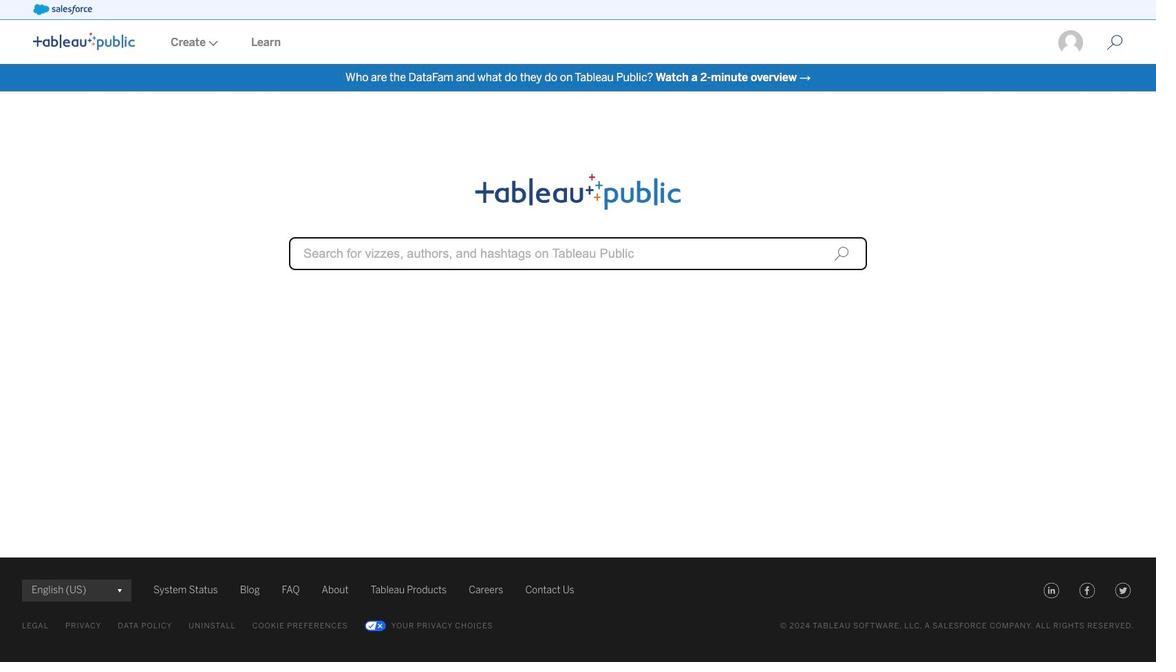 Task type: describe. For each thing, give the bounding box(es) containing it.
gary.orlando image
[[1057, 29, 1084, 56]]

search image
[[834, 246, 849, 261]]

salesforce logo image
[[33, 4, 92, 15]]

create image
[[206, 41, 218, 46]]



Task type: locate. For each thing, give the bounding box(es) containing it.
selected language element
[[32, 580, 122, 602]]

Search input field
[[289, 237, 867, 270]]

go to search image
[[1090, 34, 1140, 51]]

logo image
[[33, 32, 135, 50]]



Task type: vqa. For each thing, say whether or not it's contained in the screenshot.
gary.orlando icon
yes



